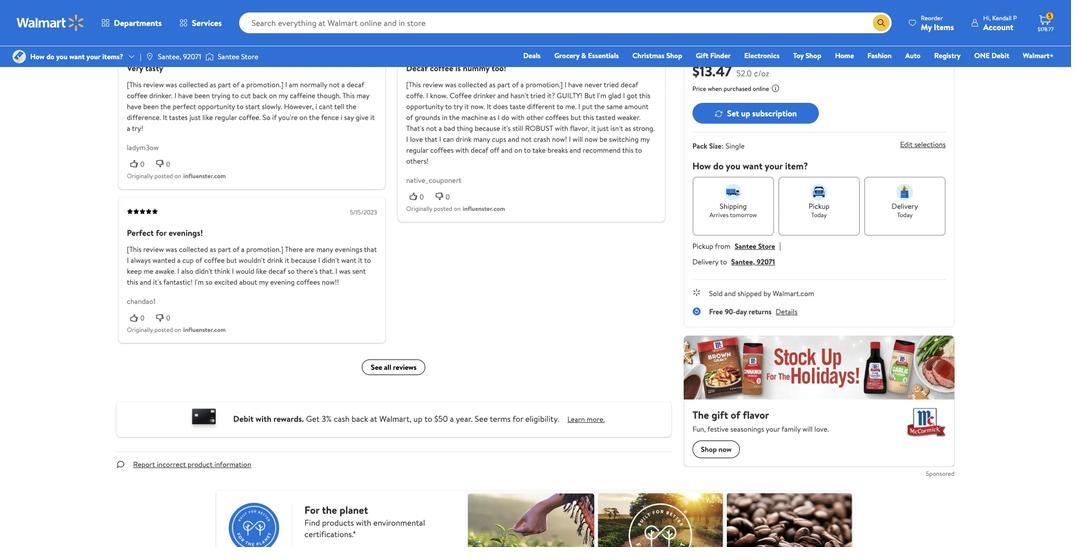 Task type: vqa. For each thing, say whether or not it's contained in the screenshot.


Task type: describe. For each thing, give the bounding box(es) containing it.
tasted
[[596, 112, 616, 123]]

i left got
[[624, 90, 626, 101]]

i up keep
[[127, 256, 129, 266]]

walmart.com
[[773, 289, 815, 299]]

it inside [this review was collected as part of a promotion.] i am normally not a decaf coffee drinker. i have been trying to cut back on my caffeine though. this may have been the perfect opportunity to start slowly. however, i cant tell the difference. it tastes just like regular coffee. so if you're on the fence i say give it a try!
[[371, 112, 375, 123]]

back inside [this review was collected as part of a promotion.] i am normally not a decaf coffee drinker. i have been trying to cut back on my caffeine though. this may have been the perfect opportunity to start slowly. however, i cant tell the difference. it tastes just like regular coffee. so if you're on the fence i say give it a try!
[[253, 90, 267, 101]]

i up perfect
[[175, 90, 177, 101]]

i down does
[[498, 112, 500, 123]]

originally posted on
[[127, 7, 181, 15]]

with left rewards.
[[256, 414, 272, 425]]

2 vertical spatial not
[[522, 134, 532, 144]]

2 horizontal spatial coffee
[[430, 62, 454, 74]]

&
[[582, 50, 587, 61]]

i up guilty!
[[565, 79, 567, 90]]

at
[[371, 414, 378, 425]]

i up that.
[[318, 256, 320, 266]]

is
[[456, 62, 461, 74]]

1 horizontal spatial see
[[475, 414, 488, 425]]

the down 'drinker.'
[[160, 101, 171, 112]]

christmas
[[633, 50, 665, 61]]

other
[[527, 112, 544, 123]]

many inside [this review was collected as part of a promotion.] i have never tried decaf coffe. i know. coffee drinker and hasn't tried it? guilty! but i'm glad i got this opportunity to try it now. it does taste different to me. i put the same amount of grounds in the machine as i do with other coffees but this tasted weaker. that's not a bad thing because it's still robust with flavor, it just isn't as strong. i love that i can drink many cups and not crash now! i will now be switching my regular coffees with decaf off and on to take breaks and recommend this to others!
[[474, 134, 491, 144]]

information
[[214, 460, 251, 471]]

walmart+
[[1024, 50, 1055, 61]]

one debit card image
[[183, 407, 225, 434]]

it right try
[[465, 101, 469, 112]]

[this review was collected as part of a promotion.] i have never tried decaf coffe. i know. coffee drinker and hasn't tried it? guilty! but i'm glad i got this opportunity to try it now. it does taste different to me. i put the same amount of grounds in the machine as i do with other coffees but this tasted weaker. that's not a bad thing because it's still robust with flavor, it just isn't as strong. i love that i can drink many cups and not crash now! i will now be switching my regular coffees with decaf off and on to take breaks and recommend this to others!
[[407, 79, 655, 166]]

this down switching
[[623, 145, 634, 155]]

¢/oz
[[754, 67, 770, 79]]

of for very tasty
[[233, 79, 240, 90]]

still
[[513, 123, 524, 134]]

on inside [this review was collected as part of a promotion.] i have never tried decaf coffe. i know. coffee drinker and hasn't tried it? guilty! but i'm glad i got this opportunity to try it now. it does taste different to me. i put the same amount of grounds in the machine as i do with other coffees but this tasted weaker. that's not a bad thing because it's still robust with flavor, it just isn't as strong. i love that i can drink many cups and not crash now! i will now be switching my regular coffees with decaf off and on to take breaks and recommend this to others!
[[515, 145, 523, 155]]

me
[[144, 266, 154, 277]]

but inside [this review was collected as part of a promotion.] i have never tried decaf coffe. i know. coffee drinker and hasn't tried it? guilty! but i'm glad i got this opportunity to try it now. it does taste different to me. i put the same amount of grounds in the machine as i do with other coffees but this tasted weaker. that's not a bad thing because it's still robust with flavor, it just isn't as strong. i love that i can drink many cups and not crash now! i will now be switching my regular coffees with decaf off and on to take breaks and recommend this to others!
[[571, 112, 582, 123]]

to inside [this review was collected as part of a promotion.] there are many evenings that i always wanted a cup of coffee but wouldn't drink it because i didn't want it to keep me awake. i also didn't think i would like decaf so there's that. i was sent this and it's fantastic! i'm so excited about my evening coffees now!!
[[365, 256, 371, 266]]

account
[[984, 21, 1014, 33]]

do for how do you want your items?
[[46, 51, 54, 62]]

your for items?
[[87, 51, 101, 62]]

0 vertical spatial |
[[140, 51, 141, 62]]

1 vertical spatial up
[[414, 414, 423, 425]]

coffee inside [this review was collected as part of a promotion.] i am normally not a decaf coffee drinker. i have been trying to cut back on my caffeine though. this may have been the perfect opportunity to start slowly. however, i cant tell the difference. it tastes just like regular coffee. so if you're on the fence i say give it a try!
[[127, 90, 148, 101]]

a up the cut
[[241, 79, 245, 90]]

1 horizontal spatial been
[[195, 90, 210, 101]]

say
[[344, 112, 354, 123]]

intent image for pickup image
[[811, 184, 828, 201]]

it up now
[[592, 123, 596, 134]]

santee store
[[218, 51, 258, 62]]

there's
[[297, 266, 318, 277]]

terms
[[490, 414, 511, 425]]

if
[[272, 112, 277, 123]]

the up say
[[346, 101, 357, 112]]

i left put
[[579, 101, 581, 112]]

edit selections
[[901, 139, 947, 150]]

santee, 92071
[[158, 51, 201, 62]]

however,
[[284, 101, 314, 112]]

now!!
[[322, 277, 339, 288]]

92071 inside 'pickup from santee store | delivery to santee, 92071'
[[757, 257, 776, 267]]

a left the 'try!'
[[127, 123, 130, 134]]

gift finder
[[696, 50, 731, 61]]

reorder my items
[[922, 13, 955, 33]]

gift
[[696, 50, 709, 61]]

drinker.
[[149, 90, 173, 101]]

wanted
[[153, 256, 176, 266]]

influenster.com for very tasty
[[183, 172, 226, 181]]

this right got
[[640, 90, 651, 101]]

how do you want your items?
[[30, 51, 123, 62]]

with up still
[[512, 112, 525, 123]]

set
[[728, 107, 740, 119]]

collected for for
[[179, 245, 208, 255]]

90-
[[725, 307, 736, 317]]

and up does
[[498, 90, 509, 101]]

1 horizontal spatial tried
[[604, 79, 619, 90]]

one
[[975, 50, 991, 61]]

that.
[[320, 266, 334, 277]]

0 horizontal spatial been
[[143, 101, 159, 112]]

0 horizontal spatial didn't
[[195, 266, 213, 277]]

intent image for delivery image
[[897, 184, 914, 201]]

i right that.
[[336, 266, 338, 277]]

grounds
[[415, 112, 441, 123]]

legal information image
[[772, 84, 780, 92]]

a left "bad"
[[439, 123, 442, 134]]

see all reviews
[[371, 363, 417, 373]]

electronics
[[745, 50, 780, 61]]

this
[[343, 90, 355, 101]]

5 $178.77
[[1039, 12, 1055, 33]]

to left try
[[446, 101, 452, 112]]

1 vertical spatial coffees
[[431, 145, 454, 155]]

i left also
[[178, 266, 180, 277]]

this down put
[[583, 112, 595, 123]]

and down still
[[508, 134, 520, 144]]

pickup today
[[809, 201, 830, 219]]

today for pickup
[[812, 211, 828, 219]]

review for tasty
[[143, 79, 164, 90]]

i left know.
[[427, 90, 429, 101]]

subscription
[[753, 107, 797, 119]]

grocery
[[555, 50, 580, 61]]

sold and shipped by walmart.com
[[710, 289, 815, 299]]

others!
[[407, 156, 429, 166]]

and inside [this review was collected as part of a promotion.] there are many evenings that i always wanted a cup of coffee but wouldn't drink it because i didn't want it to keep me awake. i also didn't think i would like decaf so there's that. i was sent this and it's fantastic! i'm so excited about my evening coffees now!!
[[140, 277, 151, 288]]

1 vertical spatial for
[[513, 414, 524, 425]]

isn't
[[611, 123, 624, 134]]

to down switching
[[636, 145, 643, 155]]

pickup from santee store | delivery to santee, 92071
[[693, 240, 782, 267]]

was left sent
[[339, 266, 351, 277]]

edit
[[901, 139, 913, 150]]

of right cup
[[196, 256, 202, 266]]

because inside [this review was collected as part of a promotion.] i have never tried decaf coffe. i know. coffee drinker and hasn't tried it? guilty! but i'm glad i got this opportunity to try it now. it does taste different to me. i put the same amount of grounds in the machine as i do with other coffees but this tasted weaker. that's not a bad thing because it's still robust with flavor, it just isn't as strong. i love that i can drink many cups and not crash now! i will now be switching my regular coffees with decaf off and on to take breaks and recommend this to others!
[[475, 123, 501, 134]]

was for tasty
[[166, 79, 177, 90]]

caffeine
[[290, 90, 316, 101]]

finder
[[711, 50, 731, 61]]

fashion
[[868, 50, 892, 61]]

items?
[[102, 51, 123, 62]]

part for decaf coffee is nummy too!
[[498, 79, 511, 90]]

to left take
[[524, 145, 531, 155]]

one debit
[[975, 50, 1010, 61]]

delivery today
[[892, 201, 919, 219]]

and down will
[[570, 145, 581, 155]]

0 horizontal spatial store
[[241, 51, 258, 62]]

report
[[133, 460, 155, 471]]

1 vertical spatial back
[[352, 414, 369, 425]]

5
[[1049, 12, 1053, 20]]

i left the love
[[407, 134, 409, 144]]

also
[[181, 266, 194, 277]]

be
[[600, 134, 608, 144]]

to left the cut
[[232, 90, 239, 101]]

1 vertical spatial debit
[[233, 414, 254, 425]]

size
[[710, 141, 722, 151]]

the right put
[[595, 101, 605, 112]]

departments button
[[93, 10, 171, 35]]

store inside 'pickup from santee store | delivery to santee, 92071'
[[759, 241, 776, 252]]

fashion link
[[864, 50, 897, 61]]

1 vertical spatial tried
[[531, 90, 546, 101]]

6/10/2023
[[350, 43, 377, 52]]

trying
[[212, 90, 231, 101]]

deals link
[[519, 50, 546, 61]]

i left the am
[[285, 79, 287, 90]]

as down weaker.
[[625, 123, 632, 134]]

to left $50
[[425, 414, 433, 425]]

cups
[[492, 134, 507, 144]]

0 vertical spatial didn't
[[322, 256, 340, 266]]

it down there
[[285, 256, 289, 266]]

set up subscription
[[728, 107, 797, 119]]

switching
[[610, 134, 639, 144]]

as down does
[[490, 112, 496, 123]]

Walmart Site-Wide search field
[[239, 12, 892, 33]]

perfect for evenings!
[[127, 227, 203, 239]]

collected for tasty
[[179, 79, 208, 90]]

i right think
[[232, 266, 234, 277]]

very
[[127, 62, 143, 74]]

cut
[[241, 90, 251, 101]]

not inside [this review was collected as part of a promotion.] i am normally not a decaf coffee drinker. i have been trying to cut back on my caffeine though. this may have been the perfect opportunity to start slowly. however, i cant tell the difference. it tastes just like regular coffee. so if you're on the fence i say give it a try!
[[329, 79, 340, 90]]

now.
[[471, 101, 485, 112]]

decaf left off
[[471, 145, 489, 155]]

regular inside [this review was collected as part of a promotion.] i have never tried decaf coffe. i know. coffee drinker and hasn't tried it? guilty! but i'm glad i got this opportunity to try it now. it does taste different to me. i put the same amount of grounds in the machine as i do with other coffees but this tasted weaker. that's not a bad thing because it's still robust with flavor, it just isn't as strong. i love that i can drink many cups and not crash now! i will now be switching my regular coffees with decaf off and on to take breaks and recommend this to others!
[[407, 145, 429, 155]]

a up hasn't
[[521, 79, 524, 90]]

was for for
[[166, 245, 177, 255]]

decaf up got
[[621, 79, 639, 90]]

want for item?
[[743, 160, 763, 173]]

0 horizontal spatial for
[[156, 227, 167, 239]]

many inside [this review was collected as part of a promotion.] there are many evenings that i always wanted a cup of coffee but wouldn't drink it because i didn't want it to keep me awake. i also didn't think i would like decaf so there's that. i was sent this and it's fantastic! i'm so excited about my evening coffees now!!
[[317, 245, 333, 255]]

evenings
[[335, 245, 363, 255]]

native_couponert
[[407, 175, 462, 186]]

a up wouldn't
[[241, 245, 245, 255]]

breaks
[[548, 145, 568, 155]]

more.
[[587, 415, 605, 425]]

drink inside [this review was collected as part of a promotion.] i have never tried decaf coffe. i know. coffee drinker and hasn't tried it? guilty! but i'm glad i got this opportunity to try it now. it does taste different to me. i put the same amount of grounds in the machine as i do with other coffees but this tasted weaker. that's not a bad thing because it's still robust with flavor, it just isn't as strong. i love that i can drink many cups and not crash now! i will now be switching my regular coffees with decaf off and on to take breaks and recommend this to others!
[[456, 134, 472, 144]]

just inside [this review was collected as part of a promotion.] i am normally not a decaf coffee drinker. i have been trying to cut back on my caffeine though. this may have been the perfect opportunity to start slowly. however, i cant tell the difference. it tastes just like regular coffee. so if you're on the fence i say give it a try!
[[190, 112, 201, 123]]

incorrect
[[157, 460, 186, 471]]

edit selections button
[[901, 139, 947, 150]]

have inside [this review was collected as part of a promotion.] i have never tried decaf coffe. i know. coffee drinker and hasn't tried it? guilty! but i'm glad i got this opportunity to try it now. it does taste different to me. i put the same amount of grounds in the machine as i do with other coffees but this tasted weaker. that's not a bad thing because it's still robust with flavor, it just isn't as strong. i love that i can drink many cups and not crash now! i will now be switching my regular coffees with decaf off and on to take breaks and recommend this to others!
[[569, 79, 583, 90]]

coffee inside [this review was collected as part of a promotion.] there are many evenings that i always wanted a cup of coffee but wouldn't drink it because i didn't want it to keep me awake. i also didn't think i would like decaf so there's that. i was sent this and it's fantastic! i'm so excited about my evening coffees now!!
[[204, 256, 225, 266]]

pickup for pickup today
[[809, 201, 830, 212]]

debit inside 'link'
[[992, 50, 1010, 61]]

you're
[[279, 112, 298, 123]]

1 vertical spatial so
[[206, 277, 213, 288]]

promotion.] for perfect for evenings!
[[246, 245, 284, 255]]

my
[[922, 21, 933, 33]]

and right sold
[[725, 289, 736, 299]]

decaf inside [this review was collected as part of a promotion.] i am normally not a decaf coffee drinker. i have been trying to cut back on my caffeine though. this may have been the perfect opportunity to start slowly. however, i cant tell the difference. it tastes just like regular coffee. so if you're on the fence i say give it a try!
[[347, 79, 365, 90]]

from
[[716, 241, 731, 252]]

p
[[1014, 13, 1018, 22]]

walmart,
[[380, 414, 412, 425]]

the left fence
[[309, 112, 320, 123]]

shop for toy shop
[[806, 50, 822, 61]]

like inside [this review was collected as part of a promotion.] i am normally not a decaf coffee drinker. i have been trying to cut back on my caffeine though. this may have been the perfect opportunity to start slowly. however, i cant tell the difference. it tastes just like regular coffee. so if you're on the fence i say give it a try!
[[203, 112, 213, 123]]

christmas shop link
[[628, 50, 687, 61]]

1 vertical spatial have
[[178, 90, 193, 101]]

want for items?
[[69, 51, 85, 62]]

though.
[[317, 90, 341, 101]]

cant
[[319, 101, 333, 112]]

a left cup
[[177, 256, 181, 266]]

 image for santee store
[[206, 52, 214, 62]]

me.
[[566, 101, 577, 112]]

it up sent
[[358, 256, 363, 266]]

in
[[442, 112, 448, 123]]

0 vertical spatial see
[[371, 363, 383, 373]]

purchased
[[724, 84, 752, 93]]

with up now!
[[555, 123, 569, 134]]

a right $50
[[450, 414, 454, 425]]

like inside [this review was collected as part of a promotion.] there are many evenings that i always wanted a cup of coffee but wouldn't drink it because i didn't want it to keep me awake. i also didn't think i would like decaf so there's that. i was sent this and it's fantastic! i'm so excited about my evening coffees now!!
[[256, 266, 267, 277]]



Task type: locate. For each thing, give the bounding box(es) containing it.
do for how do you want your item?
[[714, 160, 724, 173]]

1 horizontal spatial it's
[[502, 123, 511, 134]]

1 horizontal spatial want
[[342, 256, 357, 266]]

promotion.] for very tasty
[[246, 79, 284, 90]]

intent image for shipping image
[[726, 184, 742, 201]]

strong.
[[633, 123, 655, 134]]

kendall
[[993, 13, 1013, 22]]

originally for very
[[127, 172, 153, 181]]

0 vertical spatial delivery
[[892, 201, 919, 212]]

0 horizontal spatial debit
[[233, 414, 254, 425]]

today
[[812, 211, 828, 219], [898, 211, 913, 219]]

selections
[[915, 139, 947, 150]]

back up the start at top left
[[253, 90, 267, 101]]

as for very tasty
[[210, 79, 216, 90]]

your left items?
[[87, 51, 101, 62]]

you for how do you want your item?
[[726, 160, 741, 173]]

1 horizontal spatial 92071
[[757, 257, 776, 267]]

not up though.
[[329, 79, 340, 90]]

fantastic!
[[164, 277, 193, 288]]

how down 'pack'
[[693, 160, 712, 173]]

registry
[[935, 50, 962, 61]]

part inside [this review was collected as part of a promotion.] there are many evenings that i always wanted a cup of coffee but wouldn't drink it because i didn't want it to keep me awake. i also didn't think i would like decaf so there's that. i was sent this and it's fantastic! i'm so excited about my evening coffees now!!
[[218, 245, 231, 255]]

[this inside [this review was collected as part of a promotion.] there are many evenings that i always wanted a cup of coffee but wouldn't drink it because i didn't want it to keep me awake. i also didn't think i would like decaf so there's that. i was sent this and it's fantastic! i'm so excited about my evening coffees now!!
[[127, 245, 142, 255]]

santee, inside 'pickup from santee store | delivery to santee, 92071'
[[732, 257, 756, 267]]

1 horizontal spatial not
[[426, 123, 437, 134]]

collected for coffee
[[459, 79, 488, 90]]

1 horizontal spatial pickup
[[809, 201, 830, 212]]

shop for christmas shop
[[667, 50, 683, 61]]

review inside [this review was collected as part of a promotion.] there are many evenings that i always wanted a cup of coffee but wouldn't drink it because i didn't want it to keep me awake. i also didn't think i would like decaf so there's that. i was sent this and it's fantastic! i'm so excited about my evening coffees now!!
[[143, 245, 164, 255]]

1 vertical spatial want
[[743, 160, 763, 173]]

coffe.
[[407, 90, 425, 101]]

but up think
[[227, 256, 237, 266]]

shop
[[667, 50, 683, 61], [806, 50, 822, 61]]

0 vertical spatial regular
[[215, 112, 237, 123]]

coffees down can
[[431, 145, 454, 155]]

regular inside [this review was collected as part of a promotion.] i am normally not a decaf coffee drinker. i have been trying to cut back on my caffeine though. this may have been the perfect opportunity to start slowly. however, i cant tell the difference. it tastes just like regular coffee. so if you're on the fence i say give it a try!
[[215, 112, 237, 123]]

report incorrect product information button
[[125, 453, 260, 478]]

1 vertical spatial see
[[475, 414, 488, 425]]

was for coffee
[[445, 79, 457, 90]]

because inside [this review was collected as part of a promotion.] there are many evenings that i always wanted a cup of coffee but wouldn't drink it because i didn't want it to keep me awake. i also didn't think i would like decaf so there's that. i was sent this and it's fantastic! i'm so excited about my evening coffees now!!
[[291, 256, 317, 266]]

1 vertical spatial many
[[317, 245, 333, 255]]

want
[[69, 51, 85, 62], [743, 160, 763, 173], [342, 256, 357, 266]]

have up difference.
[[127, 101, 142, 112]]

[this for very tasty
[[127, 79, 142, 90]]

promotion.] inside [this review was collected as part of a promotion.] there are many evenings that i always wanted a cup of coffee but wouldn't drink it because i didn't want it to keep me awake. i also didn't think i would like decaf so there's that. i was sent this and it's fantastic! i'm so excited about my evening coffees now!!
[[246, 245, 284, 255]]

0 horizontal spatial see
[[371, 363, 383, 373]]

pickup for pickup from santee store | delivery to santee, 92071
[[693, 241, 714, 252]]

1 horizontal spatial regular
[[407, 145, 429, 155]]

was inside [this review was collected as part of a promotion.] i am normally not a decaf coffee drinker. i have been trying to cut back on my caffeine though. this may have been the perfect opportunity to start slowly. however, i cant tell the difference. it tastes just like regular coffee. so if you're on the fence i say give it a try!
[[166, 79, 177, 90]]

0 horizontal spatial pickup
[[693, 241, 714, 252]]

home
[[836, 50, 855, 61]]

a up this
[[342, 79, 345, 90]]

1 opportunity from the left
[[198, 101, 235, 112]]

it left tastes
[[163, 112, 168, 123]]

price when purchased online
[[693, 84, 770, 93]]

fence
[[321, 112, 339, 123]]

for right perfect
[[156, 227, 167, 239]]

my inside [this review was collected as part of a promotion.] there are many evenings that i always wanted a cup of coffee but wouldn't drink it because i didn't want it to keep me awake. i also didn't think i would like decaf so there's that. i was sent this and it's fantastic! i'm so excited about my evening coffees now!!
[[259, 277, 269, 288]]

today for delivery
[[898, 211, 913, 219]]

when
[[708, 84, 723, 93]]

one debit link
[[970, 50, 1015, 61]]

1 horizontal spatial up
[[742, 107, 751, 119]]

2 vertical spatial have
[[127, 101, 142, 112]]

0 vertical spatial your
[[87, 51, 101, 62]]

1 shop from the left
[[667, 50, 683, 61]]

collected up perfect
[[179, 79, 208, 90]]

0 vertical spatial santee,
[[158, 51, 181, 62]]

promotion.] for decaf coffee is nummy too!
[[526, 79, 563, 90]]

delivery inside 'pickup from santee store | delivery to santee, 92071'
[[693, 257, 719, 267]]

so
[[288, 266, 295, 277], [206, 277, 213, 288]]

so up evening
[[288, 266, 295, 277]]

3%
[[322, 414, 332, 425]]

originally posted on influenster.com for decaf coffee is nummy too!
[[407, 205, 506, 213]]

0 vertical spatial but
[[571, 112, 582, 123]]

2 vertical spatial want
[[342, 256, 357, 266]]

eligibility.
[[526, 414, 560, 425]]

that inside [this review was collected as part of a promotion.] i have never tried decaf coffe. i know. coffee drinker and hasn't tried it? guilty! but i'm glad i got this opportunity to try it now. it does taste different to me. i put the same amount of grounds in the machine as i do with other coffees but this tasted weaker. that's not a bad thing because it's still robust with flavor, it just isn't as strong. i love that i can drink many cups and not crash now! i will now be switching my regular coffees with decaf off and on to take breaks and recommend this to others!
[[425, 134, 438, 144]]

opportunity inside [this review was collected as part of a promotion.] i am normally not a decaf coffee drinker. i have been trying to cut back on my caffeine though. this may have been the perfect opportunity to start slowly. however, i cant tell the difference. it tastes just like regular coffee. so if you're on the fence i say give it a try!
[[198, 101, 235, 112]]

[this up coffe.
[[407, 79, 421, 90]]

one debit card  debit with rewards. get 3% cash back at walmart, up to $50 a year. see terms for eligibility. learn more. element
[[568, 415, 605, 426]]

part inside [this review was collected as part of a promotion.] i have never tried decaf coffe. i know. coffee drinker and hasn't tried it? guilty! but i'm glad i got this opportunity to try it now. it does taste different to me. i put the same amount of grounds in the machine as i do with other coffees but this tasted weaker. that's not a bad thing because it's still robust with flavor, it just isn't as strong. i love that i can drink many cups and not crash now! i will now be switching my regular coffees with decaf off and on to take breaks and recommend this to others!
[[498, 79, 511, 90]]

1 horizontal spatial today
[[898, 211, 913, 219]]

debit right one debit card image
[[233, 414, 254, 425]]

of for perfect for evenings!
[[233, 245, 240, 255]]

promotion.] up the cut
[[246, 79, 284, 90]]

0 vertical spatial so
[[288, 266, 295, 277]]

opportunity down trying
[[198, 101, 235, 112]]

i left can
[[440, 134, 442, 144]]

of inside [this review was collected as part of a promotion.] i am normally not a decaf coffee drinker. i have been trying to cut back on my caffeine though. this may have been the perfect opportunity to start slowly. however, i cant tell the difference. it tastes just like regular coffee. so if you're on the fence i say give it a try!
[[233, 79, 240, 90]]

2 vertical spatial coffee
[[204, 256, 225, 266]]

because up the there's
[[291, 256, 317, 266]]

of up the that's
[[407, 112, 413, 123]]

promotion.] inside [this review was collected as part of a promotion.] i have never tried decaf coffe. i know. coffee drinker and hasn't tried it? guilty! but i'm glad i got this opportunity to try it now. it does taste different to me. i put the same amount of grounds in the machine as i do with other coffees but this tasted weaker. that's not a bad thing because it's still robust with flavor, it just isn't as strong. i love that i can drink many cups and not crash now! i will now be switching my regular coffees with decaf off and on to take breaks and recommend this to others!
[[526, 79, 563, 90]]

it's inside [this review was collected as part of a promotion.] there are many evenings that i always wanted a cup of coffee but wouldn't drink it because i didn't want it to keep me awake. i also didn't think i would like decaf so there's that. i was sent this and it's fantastic! i'm so excited about my evening coffees now!!
[[153, 277, 162, 288]]

do down pack size : single in the top of the page
[[714, 160, 724, 173]]

[this inside [this review was collected as part of a promotion.] i have never tried decaf coffe. i know. coffee drinker and hasn't tried it? guilty! but i'm glad i got this opportunity to try it now. it does taste different to me. i put the same amount of grounds in the machine as i do with other coffees but this tasted weaker. that's not a bad thing because it's still robust with flavor, it just isn't as strong. i love that i can drink many cups and not crash now! i will now be switching my regular coffees with decaf off and on to take breaks and recommend this to others!
[[407, 79, 421, 90]]

posted for coffee
[[434, 205, 453, 213]]

1 vertical spatial regular
[[407, 145, 429, 155]]

love
[[410, 134, 423, 144]]

i left say
[[341, 112, 343, 123]]

1 vertical spatial that
[[364, 245, 377, 255]]

it?
[[548, 90, 555, 101]]

up right 'walmart,'
[[414, 414, 423, 425]]

posted for for
[[155, 326, 173, 335]]

1 horizontal spatial just
[[598, 123, 609, 134]]

do down walmart image
[[46, 51, 54, 62]]

originally posted on influenster.com for perfect for evenings!
[[127, 326, 226, 335]]

as inside [this review was collected as part of a promotion.] there are many evenings that i always wanted a cup of coffee but wouldn't drink it because i didn't want it to keep me awake. i also didn't think i would like decaf so there's that. i was sent this and it's fantastic! i'm so excited about my evening coffees now!!
[[210, 245, 216, 255]]

know.
[[430, 90, 448, 101]]

0 vertical spatial store
[[241, 51, 258, 62]]

of down santee store
[[233, 79, 240, 90]]

1 vertical spatial it's
[[153, 277, 162, 288]]

1 vertical spatial like
[[256, 266, 267, 277]]

0 horizontal spatial so
[[206, 277, 213, 288]]

review inside [this review was collected as part of a promotion.] i am normally not a decaf coffee drinker. i have been trying to cut back on my caffeine though. this may have been the perfect opportunity to start slowly. however, i cant tell the difference. it tastes just like regular coffee. so if you're on the fence i say give it a try!
[[143, 79, 164, 90]]

2 opportunity from the left
[[407, 101, 444, 112]]

1 horizontal spatial shop
[[806, 50, 822, 61]]

1 horizontal spatial  image
[[146, 53, 154, 61]]

just inside [this review was collected as part of a promotion.] i have never tried decaf coffe. i know. coffee drinker and hasn't tried it? guilty! but i'm glad i got this opportunity to try it now. it does taste different to me. i put the same amount of grounds in the machine as i do with other coffees but this tasted weaker. that's not a bad thing because it's still robust with flavor, it just isn't as strong. i love that i can drink many cups and not crash now! i will now be switching my regular coffees with decaf off and on to take breaks and recommend this to others!
[[598, 123, 609, 134]]

of up hasn't
[[512, 79, 519, 90]]

0 vertical spatial because
[[475, 123, 501, 134]]

keep
[[127, 266, 142, 277]]

influenster.com for decaf coffee is nummy too!
[[463, 205, 506, 213]]

too!
[[492, 62, 507, 74]]

originally posted on influenster.com for very tasty
[[127, 172, 226, 181]]

0 horizontal spatial it's
[[153, 277, 162, 288]]

1 horizontal spatial for
[[513, 414, 524, 425]]

santee,
[[158, 51, 181, 62], [732, 257, 756, 267]]

part down too!
[[498, 79, 511, 90]]

i left cant
[[316, 101, 317, 112]]

search icon image
[[878, 19, 886, 27]]

[this for decaf coffee is nummy too!
[[407, 79, 421, 90]]

always
[[131, 256, 151, 266]]

0 vertical spatial just
[[190, 112, 201, 123]]

0 vertical spatial how
[[30, 51, 45, 62]]

was inside [this review was collected as part of a promotion.] i have never tried decaf coffe. i know. coffee drinker and hasn't tried it? guilty! but i'm glad i got this opportunity to try it now. it does taste different to me. i put the same amount of grounds in the machine as i do with other coffees but this tasted weaker. that's not a bad thing because it's still robust with flavor, it just isn't as strong. i love that i can drink many cups and not crash now! i will now be switching my regular coffees with decaf off and on to take breaks and recommend this to others!
[[445, 79, 457, 90]]

$50
[[435, 414, 448, 425]]

do down does
[[502, 112, 510, 123]]

didn't up that.
[[322, 256, 340, 266]]

1 horizontal spatial coffees
[[431, 145, 454, 155]]

1 horizontal spatial delivery
[[892, 201, 919, 212]]

1 vertical spatial santee
[[735, 241, 757, 252]]

1 vertical spatial i'm
[[195, 277, 204, 288]]

how for how do you want your items?
[[30, 51, 45, 62]]

0 horizontal spatial coffee
[[127, 90, 148, 101]]

want inside [this review was collected as part of a promotion.] there are many evenings that i always wanted a cup of coffee but wouldn't drink it because i didn't want it to keep me awake. i also didn't think i would like decaf so there's that. i was sent this and it's fantastic! i'm so excited about my evening coffees now!!
[[342, 256, 357, 266]]

0 horizontal spatial that
[[364, 245, 377, 255]]

decaf coffee is nummy too!
[[407, 62, 507, 74]]

review for for
[[143, 245, 164, 255]]

pack
[[693, 141, 708, 151]]

perfect
[[173, 101, 196, 112]]

0 vertical spatial i'm
[[598, 90, 607, 101]]

as for decaf coffee is nummy too!
[[490, 79, 496, 90]]

Search search field
[[239, 12, 892, 33]]

regular
[[215, 112, 237, 123], [407, 145, 429, 155]]

your for item?
[[765, 160, 784, 173]]

my inside [this review was collected as part of a promotion.] i have never tried decaf coffe. i know. coffee drinker and hasn't tried it? guilty! but i'm glad i got this opportunity to try it now. it does taste different to me. i put the same amount of grounds in the machine as i do with other coffees but this tasted weaker. that's not a bad thing because it's still robust with flavor, it just isn't as strong. i love that i can drink many cups and not crash now! i will now be switching my regular coffees with decaf off and on to take breaks and recommend this to others!
[[641, 134, 650, 144]]

1 today from the left
[[812, 211, 828, 219]]

santee inside 'pickup from santee store | delivery to santee, 92071'
[[735, 241, 757, 252]]

the right 'in'
[[450, 112, 460, 123]]

about
[[239, 277, 257, 288]]

auto
[[906, 50, 921, 61]]

there
[[285, 245, 303, 255]]

same
[[607, 101, 623, 112]]

1 vertical spatial you
[[726, 160, 741, 173]]

santee up santee, 92071 button
[[735, 241, 757, 252]]

you for how do you want your items?
[[56, 51, 68, 62]]

 image for how do you want your items?
[[12, 50, 26, 63]]

it inside [this review was collected as part of a promotion.] i have never tried decaf coffe. i know. coffee drinker and hasn't tried it? guilty! but i'm glad i got this opportunity to try it now. it does taste different to me. i put the same amount of grounds in the machine as i do with other coffees but this tasted weaker. that's not a bad thing because it's still robust with flavor, it just isn't as strong. i love that i can drink many cups and not crash now! i will now be switching my regular coffees with decaf off and on to take breaks and recommend this to others!
[[487, 101, 492, 112]]

coffee
[[430, 62, 454, 74], [127, 90, 148, 101], [204, 256, 225, 266]]

like down trying
[[203, 112, 213, 123]]

try
[[454, 101, 463, 112]]

to down the cut
[[237, 101, 244, 112]]

tried up different
[[531, 90, 546, 101]]

2 horizontal spatial my
[[641, 134, 650, 144]]

want left items?
[[69, 51, 85, 62]]

1 vertical spatial my
[[641, 134, 650, 144]]

set up subscription button
[[693, 103, 820, 124]]

shipping
[[720, 201, 747, 212]]

0 vertical spatial like
[[203, 112, 213, 123]]

pickup down intent image for pickup
[[809, 201, 830, 212]]

just down perfect
[[190, 112, 201, 123]]

originally for decaf
[[407, 205, 433, 213]]

influenster.com for perfect for evenings!
[[183, 326, 226, 335]]

i left will
[[569, 134, 571, 144]]

today inside the pickup today
[[812, 211, 828, 219]]

and
[[498, 90, 509, 101], [508, 134, 520, 144], [502, 145, 513, 155], [570, 145, 581, 155], [140, 277, 151, 288], [725, 289, 736, 299]]

2 vertical spatial my
[[259, 277, 269, 288]]

0 horizontal spatial delivery
[[693, 257, 719, 267]]

influenster.com
[[463, 7, 506, 15], [183, 172, 226, 181], [463, 205, 506, 213], [183, 326, 226, 335]]

0 vertical spatial coffees
[[546, 112, 569, 123]]

learn
[[568, 415, 585, 425]]

|
[[140, 51, 141, 62], [780, 240, 782, 252]]

of for decaf coffee is nummy too!
[[512, 79, 519, 90]]

0 vertical spatial been
[[195, 90, 210, 101]]

coffee left is
[[430, 62, 454, 74]]

returns
[[749, 307, 772, 317]]

0 vertical spatial do
[[46, 51, 54, 62]]

was up coffee
[[445, 79, 457, 90]]

pack size : single
[[693, 141, 745, 151]]

up inside button
[[742, 107, 751, 119]]

0 horizontal spatial i'm
[[195, 277, 204, 288]]

i'm right "but"
[[598, 90, 607, 101]]

drink up evening
[[267, 256, 283, 266]]

0 vertical spatial want
[[69, 51, 85, 62]]

posted
[[155, 7, 173, 15], [434, 7, 453, 15], [155, 172, 173, 181], [434, 205, 453, 213], [155, 326, 173, 335]]

many right are
[[317, 245, 333, 255]]

rewards.
[[274, 414, 304, 425]]

just up be
[[598, 123, 609, 134]]

santee, up tasty
[[158, 51, 181, 62]]

92071
[[183, 51, 201, 62], [757, 257, 776, 267]]

decaf inside [this review was collected as part of a promotion.] there are many evenings that i always wanted a cup of coffee but wouldn't drink it because i didn't want it to keep me awake. i also didn't think i would like decaf so there's that. i was sent this and it's fantastic! i'm so excited about my evening coffees now!!
[[269, 266, 286, 277]]

it's inside [this review was collected as part of a promotion.] i have never tried decaf coffe. i know. coffee drinker and hasn't tried it? guilty! but i'm glad i got this opportunity to try it now. it does taste different to me. i put the same amount of grounds in the machine as i do with other coffees but this tasted weaker. that's not a bad thing because it's still robust with flavor, it just isn't as strong. i love that i can drink many cups and not crash now! i will now be switching my regular coffees with decaf off and on to take breaks and recommend this to others!
[[502, 123, 511, 134]]

was up 'drinker.'
[[166, 79, 177, 90]]

today inside delivery today
[[898, 211, 913, 219]]

i'm inside [this review was collected as part of a promotion.] i have never tried decaf coffe. i know. coffee drinker and hasn't tried it? guilty! but i'm glad i got this opportunity to try it now. it does taste different to me. i put the same amount of grounds in the machine as i do with other coffees but this tasted weaker. that's not a bad thing because it's still robust with flavor, it just isn't as strong. i love that i can drink many cups and not crash now! i will now be switching my regular coffees with decaf off and on to take breaks and recommend this to others!
[[598, 90, 607, 101]]

part for perfect for evenings!
[[218, 245, 231, 255]]

gift finder link
[[692, 50, 736, 61]]

been
[[195, 90, 210, 101], [143, 101, 159, 112]]

review for coffee
[[423, 79, 444, 90]]

but up the 'flavor,'
[[571, 112, 582, 123]]

to left me.
[[557, 101, 564, 112]]

i'm inside [this review was collected as part of a promotion.] there are many evenings that i always wanted a cup of coffee but wouldn't drink it because i didn't want it to keep me awake. i also didn't think i would like decaf so there's that. i was sent this and it's fantastic! i'm so excited about my evening coffees now!!
[[195, 277, 204, 288]]

0 button
[[127, 159, 153, 170], [153, 159, 179, 170], [407, 192, 432, 202], [432, 192, 458, 202], [127, 313, 153, 324], [153, 313, 179, 324]]

delivery
[[892, 201, 919, 212], [693, 257, 719, 267]]

evening
[[270, 277, 295, 288]]

and right off
[[502, 145, 513, 155]]

2 today from the left
[[898, 211, 913, 219]]

0 vertical spatial you
[[56, 51, 68, 62]]

coffees inside [this review was collected as part of a promotion.] there are many evenings that i always wanted a cup of coffee but wouldn't drink it because i didn't want it to keep me awake. i also didn't think i would like decaf so there's that. i was sent this and it's fantastic! i'm so excited about my evening coffees now!!
[[297, 277, 320, 288]]

drink inside [this review was collected as part of a promotion.] there are many evenings that i always wanted a cup of coffee but wouldn't drink it because i didn't want it to keep me awake. i also didn't think i would like decaf so there's that. i was sent this and it's fantastic! i'm so excited about my evening coffees now!!
[[267, 256, 283, 266]]

santee up trying
[[218, 51, 240, 62]]

to inside 'pickup from santee store | delivery to santee, 92071'
[[721, 257, 728, 267]]

as up trying
[[210, 79, 216, 90]]

0 vertical spatial 92071
[[183, 51, 201, 62]]

a
[[241, 79, 245, 90], [342, 79, 345, 90], [521, 79, 524, 90], [127, 123, 130, 134], [439, 123, 442, 134], [241, 245, 245, 255], [177, 256, 181, 266], [450, 414, 454, 425]]

to up sent
[[365, 256, 371, 266]]

opportunity inside [this review was collected as part of a promotion.] i have never tried decaf coffe. i know. coffee drinker and hasn't tried it? guilty! but i'm glad i got this opportunity to try it now. it does taste different to me. i put the same amount of grounds in the machine as i do with other coffees but this tasted weaker. that's not a bad thing because it's still robust with flavor, it just isn't as strong. i love that i can drink many cups and not crash now! i will now be switching my regular coffees with decaf off and on to take breaks and recommend this to others!
[[407, 101, 444, 112]]

0 vertical spatial it's
[[502, 123, 511, 134]]

as inside [this review was collected as part of a promotion.] i am normally not a decaf coffee drinker. i have been trying to cut back on my caffeine though. this may have been the perfect opportunity to start slowly. however, i cant tell the difference. it tastes just like regular coffee. so if you're on the fence i say give it a try!
[[210, 79, 216, 90]]

you down the single
[[726, 160, 741, 173]]

do inside [this review was collected as part of a promotion.] i have never tried decaf coffe. i know. coffee drinker and hasn't tried it? guilty! but i'm glad i got this opportunity to try it now. it does taste different to me. i put the same amount of grounds in the machine as i do with other coffees but this tasted weaker. that's not a bad thing because it's still robust with flavor, it just isn't as strong. i love that i can drink many cups and not crash now! i will now be switching my regular coffees with decaf off and on to take breaks and recommend this to others!
[[502, 112, 510, 123]]

review inside [this review was collected as part of a promotion.] i have never tried decaf coffe. i know. coffee drinker and hasn't tried it? guilty! but i'm glad i got this opportunity to try it now. it does taste different to me. i put the same amount of grounds in the machine as i do with other coffees but this tasted weaker. that's not a bad thing because it's still robust with flavor, it just isn't as strong. i love that i can drink many cups and not crash now! i will now be switching my regular coffees with decaf off and on to take breaks and recommend this to others!
[[423, 79, 444, 90]]

wouldn't
[[239, 256, 266, 266]]

part up trying
[[218, 79, 231, 90]]

on
[[175, 7, 181, 15], [454, 7, 461, 15], [269, 90, 277, 101], [300, 112, 308, 123], [515, 145, 523, 155], [175, 172, 181, 181], [454, 205, 461, 213], [175, 326, 181, 335]]

as for perfect for evenings!
[[210, 245, 216, 255]]

1 vertical spatial santee,
[[732, 257, 756, 267]]

1 vertical spatial didn't
[[195, 266, 213, 277]]

part up think
[[218, 245, 231, 255]]

shop right toy
[[806, 50, 822, 61]]

my down strong.
[[641, 134, 650, 144]]

collected
[[179, 79, 208, 90], [459, 79, 488, 90], [179, 245, 208, 255]]

0 horizontal spatial regular
[[215, 112, 237, 123]]

santee, down santee store button
[[732, 257, 756, 267]]

walmart image
[[17, 15, 84, 31]]

it's left still
[[502, 123, 511, 134]]

posted for tasty
[[155, 172, 173, 181]]

2 shop from the left
[[806, 50, 822, 61]]

it
[[487, 101, 492, 112], [163, 112, 168, 123]]

1 vertical spatial because
[[291, 256, 317, 266]]

[this for perfect for evenings!
[[127, 245, 142, 255]]

but inside [this review was collected as part of a promotion.] there are many evenings that i always wanted a cup of coffee but wouldn't drink it because i didn't want it to keep me awake. i also didn't think i would like decaf so there's that. i was sent this and it's fantastic! i'm so excited about my evening coffees now!!
[[227, 256, 237, 266]]

i'm right fantastic!
[[195, 277, 204, 288]]

originally for perfect
[[127, 326, 153, 335]]

collected inside [this review was collected as part of a promotion.] there are many evenings that i always wanted a cup of coffee but wouldn't drink it because i didn't want it to keep me awake. i also didn't think i would like decaf so there's that. i was sent this and it's fantastic! i'm so excited about my evening coffees now!!
[[179, 245, 208, 255]]

for
[[156, 227, 167, 239], [513, 414, 524, 425]]

not down grounds on the left top of page
[[426, 123, 437, 134]]

0 vertical spatial for
[[156, 227, 167, 239]]

this inside [this review was collected as part of a promotion.] there are many evenings that i always wanted a cup of coffee but wouldn't drink it because i didn't want it to keep me awake. i also didn't think i would like decaf so there's that. i was sent this and it's fantastic! i'm so excited about my evening coffees now!!
[[127, 277, 138, 288]]

0 horizontal spatial i
[[316, 101, 317, 112]]

0 horizontal spatial  image
[[12, 50, 26, 63]]

part inside [this review was collected as part of a promotion.] i am normally not a decaf coffee drinker. i have been trying to cut back on my caffeine though. this may have been the perfect opportunity to start slowly. however, i cant tell the difference. it tastes just like regular coffee. so if you're on the fence i say give it a try!
[[218, 79, 231, 90]]

my inside [this review was collected as part of a promotion.] i am normally not a decaf coffee drinker. i have been trying to cut back on my caffeine though. this may have been the perfect opportunity to start slowly. however, i cant tell the difference. it tastes just like regular coffee. so if you're on the fence i say give it a try!
[[279, 90, 288, 101]]

0 horizontal spatial today
[[812, 211, 828, 219]]

this down keep
[[127, 277, 138, 288]]

collected inside [this review was collected as part of a promotion.] i have never tried decaf coffe. i know. coffee drinker and hasn't tried it? guilty! but i'm glad i got this opportunity to try it now. it does taste different to me. i put the same amount of grounds in the machine as i do with other coffees but this tasted weaker. that's not a bad thing because it's still robust with flavor, it just isn't as strong. i love that i can drink many cups and not crash now! i will now be switching my regular coffees with decaf off and on to take breaks and recommend this to others!
[[459, 79, 488, 90]]

santee, 92071 button
[[732, 257, 776, 267]]

0 horizontal spatial 92071
[[183, 51, 201, 62]]

pickup inside 'pickup from santee store | delivery to santee, 92071'
[[693, 241, 714, 252]]

| right santee store button
[[780, 240, 782, 252]]

1 vertical spatial 92071
[[757, 257, 776, 267]]

debit right one
[[992, 50, 1010, 61]]

2 horizontal spatial not
[[522, 134, 532, 144]]

and down me
[[140, 277, 151, 288]]

cup
[[183, 256, 194, 266]]

with down the thing
[[456, 145, 469, 155]]

0 horizontal spatial want
[[69, 51, 85, 62]]

report incorrect product information
[[133, 460, 251, 471]]

it inside [this review was collected as part of a promotion.] i am normally not a decaf coffee drinker. i have been trying to cut back on my caffeine though. this may have been the perfect opportunity to start slowly. however, i cant tell the difference. it tastes just like regular coffee. so if you're on the fence i say give it a try!
[[163, 112, 168, 123]]

0 horizontal spatial my
[[259, 277, 269, 288]]

2 horizontal spatial coffees
[[546, 112, 569, 123]]

chandao1
[[127, 297, 156, 307]]

it right now.
[[487, 101, 492, 112]]

0 horizontal spatial it
[[163, 112, 168, 123]]

promotion.] inside [this review was collected as part of a promotion.] i am normally not a decaf coffee drinker. i have been trying to cut back on my caffeine though. this may have been the perfect opportunity to start slowly. however, i cant tell the difference. it tastes just like regular coffee. so if you're on the fence i say give it a try!
[[246, 79, 284, 90]]

hi,
[[984, 13, 992, 22]]

1 horizontal spatial have
[[178, 90, 193, 101]]

coffee up think
[[204, 256, 225, 266]]

0 horizontal spatial santee,
[[158, 51, 181, 62]]

2 vertical spatial do
[[714, 160, 724, 173]]

decaf up evening
[[269, 266, 286, 277]]

1 horizontal spatial santee
[[735, 241, 757, 252]]

price
[[693, 84, 707, 93]]

0 horizontal spatial drink
[[267, 256, 283, 266]]

as up think
[[210, 245, 216, 255]]

0 vertical spatial debit
[[992, 50, 1010, 61]]

have up guilty!
[[569, 79, 583, 90]]

want down "evenings"
[[342, 256, 357, 266]]

0 vertical spatial drink
[[456, 134, 472, 144]]

but
[[571, 112, 582, 123], [227, 256, 237, 266]]

0 horizontal spatial do
[[46, 51, 54, 62]]

nummy
[[463, 62, 490, 74]]

1 horizontal spatial you
[[726, 160, 741, 173]]

0 horizontal spatial have
[[127, 101, 142, 112]]

that inside [this review was collected as part of a promotion.] there are many evenings that i always wanted a cup of coffee but wouldn't drink it because i didn't want it to keep me awake. i also didn't think i would like decaf so there's that. i was sent this and it's fantastic! i'm so excited about my evening coffees now!!
[[364, 245, 377, 255]]

0 horizontal spatial tried
[[531, 90, 546, 101]]

opportunity up grounds on the left top of page
[[407, 101, 444, 112]]

 image for santee, 92071
[[146, 53, 154, 61]]

 image
[[12, 50, 26, 63], [206, 52, 214, 62], [146, 53, 154, 61]]

have up perfect
[[178, 90, 193, 101]]

items
[[935, 21, 955, 33]]

0 vertical spatial many
[[474, 134, 491, 144]]

:
[[722, 141, 724, 151]]

but
[[585, 90, 596, 101]]

1 horizontal spatial opportunity
[[407, 101, 444, 112]]

santee
[[218, 51, 240, 62], [735, 241, 757, 252]]

0 horizontal spatial santee
[[218, 51, 240, 62]]

store
[[241, 51, 258, 62], [759, 241, 776, 252]]

1 horizontal spatial like
[[256, 266, 267, 277]]

collected inside [this review was collected as part of a promotion.] i am normally not a decaf coffee drinker. i have been trying to cut back on my caffeine though. this may have been the perfect opportunity to start slowly. however, i cant tell the difference. it tastes just like regular coffee. so if you're on the fence i say give it a try!
[[179, 79, 208, 90]]

guilty!
[[557, 90, 583, 101]]

1 vertical spatial coffee
[[127, 90, 148, 101]]

1 horizontal spatial |
[[780, 240, 782, 252]]

that
[[425, 134, 438, 144], [364, 245, 377, 255]]

back left at
[[352, 414, 369, 425]]

0 vertical spatial it
[[487, 101, 492, 112]]

1 horizontal spatial didn't
[[322, 256, 340, 266]]

0 horizontal spatial your
[[87, 51, 101, 62]]

| inside 'pickup from santee store | delivery to santee, 92071'
[[780, 240, 782, 252]]

1 vertical spatial i
[[341, 112, 343, 123]]

52.0
[[737, 67, 752, 79]]

how for how do you want your item?
[[693, 160, 712, 173]]

[this down very
[[127, 79, 142, 90]]

1 vertical spatial not
[[426, 123, 437, 134]]

grocery & essentials
[[555, 50, 619, 61]]

part for very tasty
[[218, 79, 231, 90]]

store up the cut
[[241, 51, 258, 62]]

[this inside [this review was collected as part of a promotion.] i am normally not a decaf coffee drinker. i have been trying to cut back on my caffeine though. this may have been the perfect opportunity to start slowly. however, i cant tell the difference. it tastes just like regular coffee. so if you're on the fence i say give it a try!
[[127, 79, 142, 90]]

toy shop
[[794, 50, 822, 61]]

sold
[[710, 289, 723, 299]]



